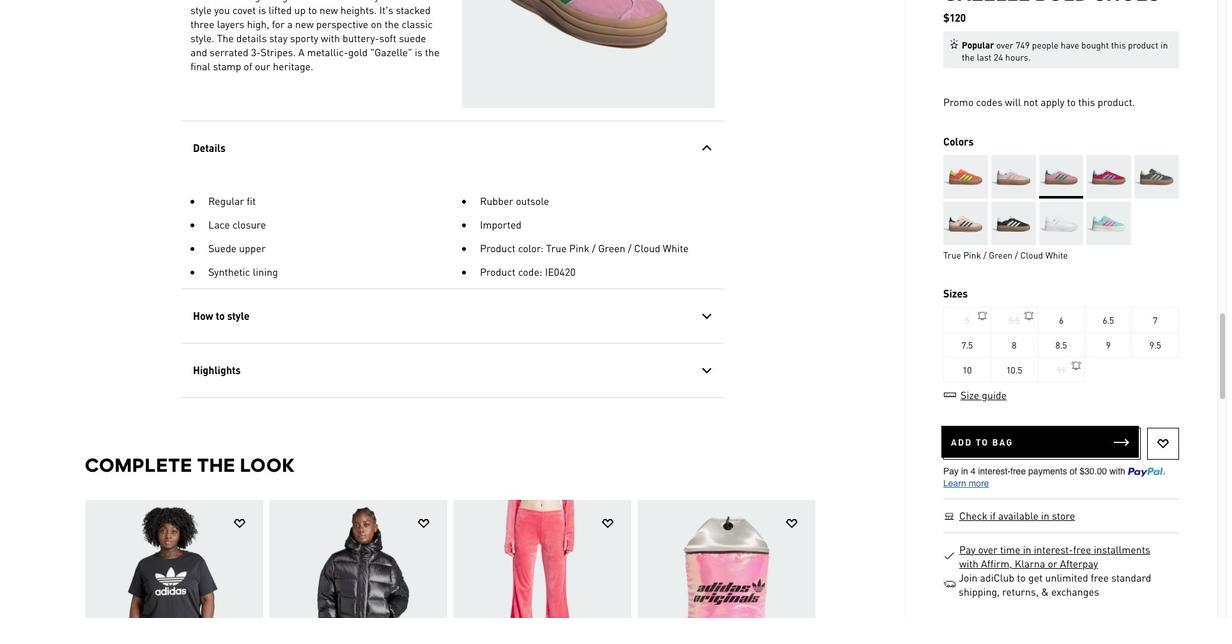 Task type: vqa. For each thing, say whether or not it's contained in the screenshot.
may
no



Task type: locate. For each thing, give the bounding box(es) containing it.
0 horizontal spatial the
[[197, 455, 235, 477]]

people
[[1032, 39, 1059, 50]]

2 vertical spatial in
[[1023, 543, 1032, 557]]

in inside over 749 people have bought this product in the last 24 hours.
[[1161, 39, 1168, 50]]

synthetic lining
[[208, 265, 278, 279]]

1 horizontal spatial this
[[1111, 39, 1126, 50]]

product color: wonder quartz / core black / core black image
[[944, 202, 988, 245]]

1 vertical spatial to
[[215, 309, 225, 323]]

product color: true pink / green / cloud white
[[480, 242, 689, 255]]

2 horizontal spatial to
[[1067, 95, 1076, 109]]

1 horizontal spatial to
[[1017, 572, 1026, 585]]

10
[[963, 364, 972, 376]]

green
[[598, 242, 625, 255], [989, 249, 1013, 261]]

0 horizontal spatial this
[[1079, 95, 1095, 109]]

how to style
[[193, 309, 249, 323]]

product left code:
[[480, 265, 515, 279]]

returns,
[[1003, 586, 1039, 599]]

highlights
[[193, 364, 240, 377]]

10.5
[[1006, 364, 1022, 376]]

size guide link
[[944, 389, 1008, 402]]

installments
[[1094, 543, 1151, 557]]

check if available in store button
[[959, 510, 1076, 524]]

rubber
[[480, 194, 513, 208]]

this
[[1111, 39, 1126, 50], [1079, 95, 1095, 109]]

7 button
[[1132, 307, 1179, 333]]

guide
[[982, 389, 1007, 402]]

cloud
[[634, 242, 660, 255], [1021, 249, 1043, 261]]

1 vertical spatial over
[[978, 543, 998, 557]]

over up affirm,
[[978, 543, 998, 557]]

exchanges
[[1052, 586, 1100, 599]]

1 vertical spatial product
[[480, 265, 515, 279]]

in up klarna
[[1023, 543, 1032, 557]]

to right 'how'
[[215, 309, 225, 323]]

6 button
[[1038, 307, 1085, 333]]

this left product.
[[1079, 95, 1095, 109]]

1 horizontal spatial pink
[[964, 249, 981, 261]]

0 vertical spatial the
[[962, 51, 975, 63]]

1 horizontal spatial the
[[962, 51, 975, 63]]

free for interest-
[[1073, 543, 1092, 557]]

add
[[951, 437, 973, 448]]

upper
[[239, 242, 265, 255]]

arrow right long image
[[796, 580, 812, 596]]

5 button
[[944, 307, 991, 333]]

in inside button
[[1041, 510, 1050, 523]]

free inside the 'pay over time in interest-free installments with affirm, klarna or afterpay'
[[1073, 543, 1092, 557]]

free inside join adiclub to get unlimited free standard shipping, returns, & exchanges
[[1091, 572, 1109, 585]]

0 horizontal spatial to
[[215, 309, 225, 323]]

regular
[[208, 194, 244, 208]]

product color: solar orange / solar green / gum m2 image
[[944, 155, 988, 199]]

style
[[227, 309, 249, 323]]

true down product color: wonder quartz / core black / core black image
[[944, 249, 962, 261]]

1 vertical spatial in
[[1041, 510, 1050, 523]]

0 horizontal spatial green
[[598, 242, 625, 255]]

unlimited
[[1046, 572, 1089, 585]]

to
[[1067, 95, 1076, 109], [215, 309, 225, 323], [1017, 572, 1026, 585]]

in left the store
[[1041, 510, 1050, 523]]

2 product from the top
[[480, 265, 515, 279]]

9 button
[[1085, 332, 1132, 358]]

the
[[962, 51, 975, 63], [197, 455, 235, 477]]

1 vertical spatial this
[[1079, 95, 1095, 109]]

rubber outsole
[[480, 194, 549, 208]]

6
[[1059, 315, 1064, 326]]

1 vertical spatial the
[[197, 455, 235, 477]]

pay over time in interest-free installments with affirm, klarna or afterpay
[[960, 543, 1151, 571]]

0 vertical spatial over
[[997, 39, 1014, 50]]

the down "popular"
[[962, 51, 975, 63]]

synthetic
[[208, 265, 250, 279]]

1 horizontal spatial cloud
[[1021, 249, 1043, 261]]

2 horizontal spatial in
[[1161, 39, 1168, 50]]

product color: putty mauve / wonder clay / cloud white image
[[991, 155, 1036, 199]]

klarna
[[1015, 557, 1046, 571]]

8 button
[[991, 332, 1038, 358]]

this right bought
[[1111, 39, 1126, 50]]

to right apply
[[1067, 95, 1076, 109]]

to up returns,
[[1017, 572, 1026, 585]]

available
[[999, 510, 1039, 523]]

over up 24
[[997, 39, 1014, 50]]

in for interest-
[[1023, 543, 1032, 557]]

get
[[1029, 572, 1043, 585]]

not
[[1024, 95, 1038, 109]]

free for unlimited
[[1091, 572, 1109, 585]]

product down "imported" at top left
[[480, 242, 515, 255]]

product for product color: true pink / green / cloud white
[[480, 242, 515, 255]]

metamoto mini bucket bag image
[[638, 501, 815, 619]]

size guide
[[961, 389, 1007, 402]]

closure
[[232, 218, 266, 231]]

0 vertical spatial this
[[1111, 39, 1126, 50]]

7.5
[[962, 339, 973, 351]]

5.5
[[1009, 315, 1020, 326]]

imported
[[480, 218, 521, 231]]

1 horizontal spatial white
[[1046, 249, 1068, 261]]

add to bag
[[951, 437, 1014, 448]]

0 vertical spatial free
[[1073, 543, 1092, 557]]

over inside the 'pay over time in interest-free installments with affirm, klarna or afterpay'
[[978, 543, 998, 557]]

will
[[1005, 95, 1021, 109]]

details
[[193, 141, 225, 155]]

adicolor trefoil boxy tee (plus size) image
[[85, 501, 263, 619]]

0 vertical spatial product
[[480, 242, 515, 255]]

free up the 'afterpay'
[[1073, 543, 1092, 557]]

pink down product color: wonder quartz / core black / core black image
[[964, 249, 981, 261]]

0 vertical spatial in
[[1161, 39, 1168, 50]]

store
[[1052, 510, 1075, 523]]

pink up "ie0420" at the left of the page
[[569, 242, 589, 255]]

free down the 'afterpay'
[[1091, 572, 1109, 585]]

in inside the 'pay over time in interest-free installments with affirm, klarna or afterpay'
[[1023, 543, 1032, 557]]

sizes
[[944, 287, 968, 300]]

suede upper
[[208, 242, 265, 255]]

bought
[[1082, 39, 1109, 50]]

shipping,
[[959, 586, 1000, 599]]

affirm,
[[981, 557, 1013, 571]]

check
[[960, 510, 988, 523]]

in right product on the right top of the page
[[1161, 39, 1168, 50]]

how
[[193, 309, 213, 323]]

5.5 button
[[991, 307, 1038, 333]]

or
[[1048, 557, 1058, 571]]

last
[[977, 51, 992, 63]]

over inside over 749 people have bought this product in the last 24 hours.
[[997, 39, 1014, 50]]

8.5 button
[[1038, 332, 1085, 358]]

2 vertical spatial to
[[1017, 572, 1026, 585]]

&
[[1042, 586, 1049, 599]]

free
[[1073, 543, 1092, 557], [1091, 572, 1109, 585]]

true up "ie0420" at the left of the page
[[546, 242, 566, 255]]

product
[[480, 242, 515, 255], [480, 265, 515, 279]]

0 horizontal spatial pink
[[569, 242, 589, 255]]

1 horizontal spatial in
[[1041, 510, 1050, 523]]

1 product from the top
[[480, 242, 515, 255]]

product color: true pink / green / cloud white image
[[1039, 155, 1084, 199]]

product color: active pink / semi blue burst / cloud white image
[[1087, 155, 1132, 199]]

7
[[1153, 315, 1158, 326]]

short premium puffer jacket image
[[269, 501, 447, 619]]

0 horizontal spatial in
[[1023, 543, 1032, 557]]

fit
[[246, 194, 256, 208]]

look
[[240, 455, 295, 477]]

product code: ie0420
[[480, 265, 575, 279]]

0 horizontal spatial white
[[663, 242, 689, 255]]

list
[[85, 500, 820, 619]]

8.5
[[1056, 339, 1067, 351]]

true
[[546, 242, 566, 255], [944, 249, 962, 261]]

popular
[[962, 39, 994, 50]]

white
[[663, 242, 689, 255], [1046, 249, 1068, 261]]

the left 'look'
[[197, 455, 235, 477]]

1 vertical spatial free
[[1091, 572, 1109, 585]]



Task type: describe. For each thing, give the bounding box(es) containing it.
1 horizontal spatial true
[[944, 249, 962, 261]]

product.
[[1098, 95, 1135, 109]]

product
[[1128, 39, 1159, 50]]

crushed velvet flared pants image
[[454, 501, 631, 619]]

product color: flash aqua / lucid pink / cloud white image
[[1087, 202, 1132, 245]]

24
[[994, 51, 1003, 63]]

7.5 button
[[944, 332, 991, 358]]

add to bag button
[[942, 426, 1139, 458]]

promo
[[944, 95, 974, 109]]

join
[[959, 572, 978, 585]]

product for product code: ie0420
[[480, 265, 515, 279]]

with
[[960, 557, 979, 571]]

hours.
[[1006, 51, 1031, 63]]

size
[[961, 389, 980, 402]]

promo codes will not apply to this product.
[[944, 95, 1135, 109]]

over 749 people have bought this product in the last 24 hours.
[[962, 39, 1168, 63]]

bag
[[993, 437, 1014, 448]]

details button
[[181, 121, 724, 175]]

11
[[1057, 364, 1066, 376]]

9.5 button
[[1132, 332, 1179, 358]]

highlights button
[[181, 344, 724, 398]]

0 horizontal spatial cloud
[[634, 242, 660, 255]]

suede
[[208, 242, 236, 255]]

standard
[[1112, 572, 1152, 585]]

outsole
[[516, 194, 549, 208]]

colors
[[944, 135, 974, 148]]

codes
[[976, 95, 1003, 109]]

arrow right long button
[[788, 572, 820, 604]]

749
[[1016, 39, 1030, 50]]

6.5 button
[[1085, 307, 1132, 333]]

10.5 button
[[991, 357, 1038, 383]]

lining
[[252, 265, 278, 279]]

if
[[990, 510, 996, 523]]

5
[[965, 315, 970, 326]]

in for store
[[1041, 510, 1050, 523]]

to
[[976, 437, 989, 448]]

$120
[[944, 11, 966, 24]]

pay
[[960, 543, 976, 557]]

complete
[[85, 455, 192, 477]]

interest-
[[1034, 543, 1073, 557]]

join adiclub to get unlimited free standard shipping, returns, & exchanges
[[959, 572, 1152, 599]]

to inside join adiclub to get unlimited free standard shipping, returns, & exchanges
[[1017, 572, 1026, 585]]

true pink / green / cloud white
[[944, 249, 1068, 261]]

6.5
[[1103, 315, 1114, 326]]

regular fit
[[208, 194, 256, 208]]

how to style button
[[181, 290, 724, 343]]

lace closure
[[208, 218, 266, 231]]

product color: grey six / magic beige / cream white image
[[1135, 155, 1179, 199]]

1 horizontal spatial green
[[989, 249, 1013, 261]]

product color: cloud white / cloud white / cloud white image
[[1039, 202, 1084, 245]]

the inside over 749 people have bought this product in the last 24 hours.
[[962, 51, 975, 63]]

check if available in store
[[960, 510, 1075, 523]]

time
[[1000, 543, 1021, 557]]

0 horizontal spatial true
[[546, 242, 566, 255]]

9
[[1106, 339, 1111, 351]]

ie0420
[[545, 265, 575, 279]]

code:
[[518, 265, 542, 279]]

to inside button
[[215, 309, 225, 323]]

this inside over 749 people have bought this product in the last 24 hours.
[[1111, 39, 1126, 50]]

11 button
[[1038, 357, 1085, 383]]

afterpay
[[1060, 557, 1098, 571]]

adiclub
[[980, 572, 1015, 585]]

10 button
[[944, 357, 991, 383]]

product color: core black / cloud white / cloud white image
[[991, 202, 1036, 245]]

have
[[1061, 39, 1080, 50]]

0 vertical spatial to
[[1067, 95, 1076, 109]]

8
[[1012, 339, 1017, 351]]

pay over time in interest-free installments with affirm, klarna or afterpay link
[[959, 543, 1171, 572]]

complete the look
[[85, 455, 295, 477]]

badge image
[[950, 38, 962, 50]]



